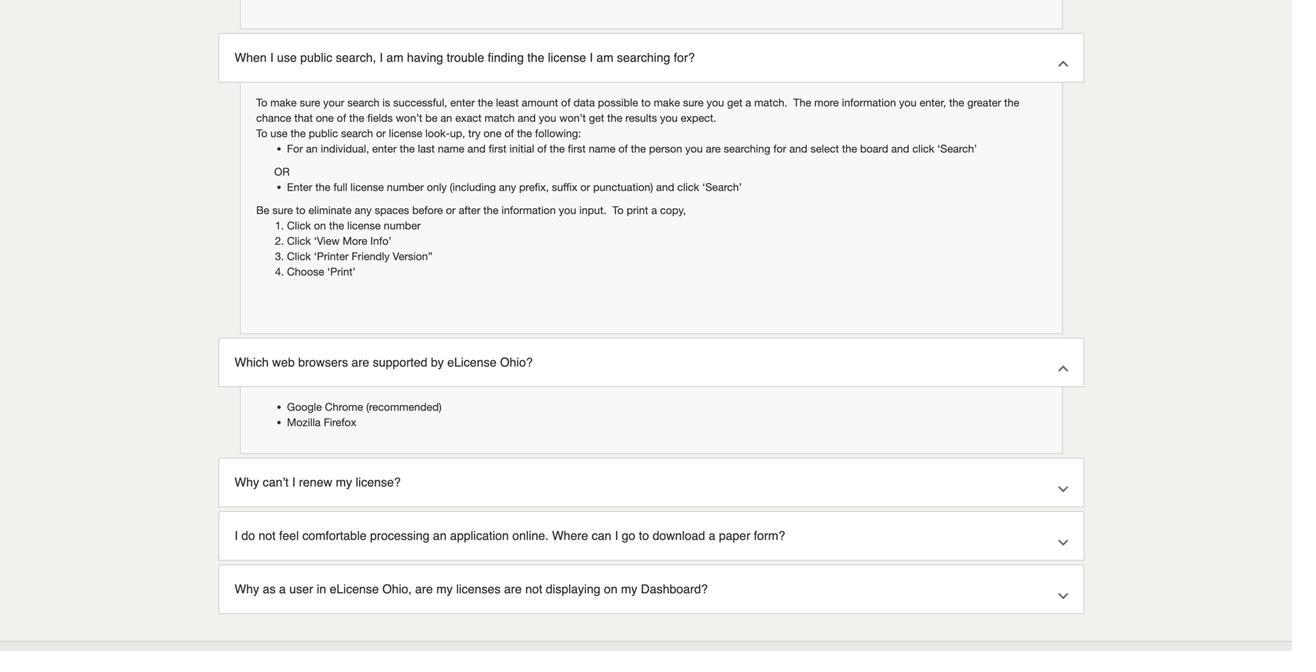 Task type: locate. For each thing, give the bounding box(es) containing it.
2 horizontal spatial my
[[621, 582, 637, 596]]

0 vertical spatial to
[[641, 96, 651, 109]]

0 vertical spatial use
[[277, 50, 297, 65]]

are
[[706, 142, 721, 155], [352, 355, 369, 369], [415, 582, 433, 596], [504, 582, 522, 596]]

1 vertical spatial 'search'
[[702, 181, 742, 193]]

1 vertical spatial any
[[355, 204, 372, 216]]

any left spaces
[[355, 204, 372, 216]]

make up chance
[[270, 96, 297, 109]]

any inside or enter the full license number only (including any prefix, suffix or punctuation) and click 'search'
[[499, 181, 516, 193]]

public left search,
[[300, 50, 332, 65]]

click inside to make sure your search is successful, enter the least amount of data possible to make sure you get a match.  the more information you enter, the greater the chance that one of the fields won't be an exact match and you won't get the results you expect. to use the public search or license look-up, try one of the following: for an individual, enter the last name and first initial of the first name of the person you are searching for and select the board and click 'search'
[[912, 142, 934, 155]]

amount
[[522, 96, 558, 109]]

1 vertical spatial use
[[270, 127, 288, 139]]

1 name from the left
[[438, 142, 464, 155]]

1 vertical spatial one
[[484, 127, 502, 139]]

0 vertical spatial elicense
[[447, 355, 497, 369]]

on
[[314, 219, 326, 232], [604, 582, 618, 596]]

click inside or enter the full license number only (including any prefix, suffix or punctuation) and click 'search'
[[677, 181, 699, 193]]

0 horizontal spatial enter
[[372, 142, 397, 155]]

won't down the 'successful,'
[[396, 111, 422, 124]]

select
[[811, 142, 839, 155]]

click left 'view
[[287, 234, 311, 247]]

why for why as a user in elicense ohio, are my licenses are not displaying on my dashboard?
[[235, 582, 259, 596]]

i right can't
[[292, 475, 295, 490]]

friendly
[[352, 250, 390, 262]]

elicense right in at the bottom left of the page
[[330, 582, 379, 596]]

sure right be
[[272, 204, 293, 216]]

1 vertical spatial on
[[604, 582, 618, 596]]

displaying
[[546, 582, 601, 596]]

click down enter,
[[912, 142, 934, 155]]

0 vertical spatial an
[[441, 111, 452, 124]]

the inside or enter the full license number only (including any prefix, suffix or punctuation) and click 'search'
[[315, 181, 330, 193]]

i right when
[[270, 50, 274, 65]]

eliminate
[[308, 204, 352, 216]]

0 horizontal spatial won't
[[396, 111, 422, 124]]

0 horizontal spatial first
[[489, 142, 507, 155]]

searching inside to make sure your search is successful, enter the least amount of data possible to make sure you get a match.  the more information you enter, the greater the chance that one of the fields won't be an exact match and you won't get the results you expect. to use the public search or license look-up, try one of the following: for an individual, enter the last name and first initial of the first name of the person you are searching for and select the board and click 'search'
[[724, 142, 770, 155]]

am
[[386, 50, 404, 65], [596, 50, 614, 65]]

1 vertical spatial public
[[309, 127, 338, 139]]

to inside to make sure your search is successful, enter the least amount of data possible to make sure you get a match.  the more information you enter, the greater the chance that one of the fields won't be an exact match and you won't get the results you expect. to use the public search or license look-up, try one of the following: for an individual, enter the last name and first initial of the first name of the person you are searching for and select the board and click 'search'
[[641, 96, 651, 109]]

why
[[235, 475, 259, 490], [235, 582, 259, 596]]

1 vertical spatial click
[[677, 181, 699, 193]]

name
[[438, 142, 464, 155], [589, 142, 615, 155]]

1 horizontal spatial make
[[654, 96, 680, 109]]

an right for
[[306, 142, 318, 155]]

0 horizontal spatial any
[[355, 204, 372, 216]]

'print'
[[327, 265, 356, 278]]

first down following: in the top left of the page
[[568, 142, 586, 155]]

2 won't from the left
[[559, 111, 586, 124]]

1 vertical spatial why
[[235, 582, 259, 596]]

0 vertical spatial information
[[842, 96, 896, 109]]

information inside be sure to eliminate any spaces before or after the information you input.  to print a copy, click on the license number click 'view more info' click 'printer friendly version" choose 'print'
[[502, 204, 556, 216]]

are down the expect.
[[706, 142, 721, 155]]

elicense right by
[[447, 355, 497, 369]]

the up the match
[[478, 96, 493, 109]]

be sure to eliminate any spaces before or after the information you input.  to print a copy, click on the license number click 'view more info' click 'printer friendly version" choose 'print'
[[256, 204, 686, 278]]

print
[[627, 204, 648, 216]]

of down the match
[[505, 127, 514, 139]]

searching left for
[[724, 142, 770, 155]]

1 vertical spatial number
[[384, 219, 421, 232]]

i
[[270, 50, 274, 65], [380, 50, 383, 65], [590, 50, 593, 65], [292, 475, 295, 490], [235, 529, 238, 543], [615, 529, 618, 543]]

0 horizontal spatial get
[[589, 111, 604, 124]]

1 horizontal spatial not
[[525, 582, 542, 596]]

1 vertical spatial not
[[525, 582, 542, 596]]

click up choose on the top left
[[287, 250, 311, 262]]

you
[[707, 96, 724, 109], [899, 96, 917, 109], [539, 111, 556, 124], [660, 111, 678, 124], [685, 142, 703, 155], [559, 204, 576, 216]]

for?
[[674, 50, 695, 65]]

you right person
[[685, 142, 703, 155]]

one down the match
[[484, 127, 502, 139]]

application
[[450, 529, 509, 543]]

the right enter,
[[949, 96, 964, 109]]

'search'
[[937, 142, 977, 155], [702, 181, 742, 193]]

to down the enter
[[296, 204, 305, 216]]

click up copy,
[[677, 181, 699, 193]]

make up results
[[654, 96, 680, 109]]

0 horizontal spatial one
[[316, 111, 334, 124]]

1 horizontal spatial one
[[484, 127, 502, 139]]

an left application
[[433, 529, 447, 543]]

following:
[[535, 127, 581, 139]]

first left the initial
[[489, 142, 507, 155]]

0 horizontal spatial 'search'
[[702, 181, 742, 193]]

greater
[[967, 96, 1001, 109]]

get down data
[[589, 111, 604, 124]]

'search' down the expect.
[[702, 181, 742, 193]]

sure up that on the left of page
[[300, 96, 320, 109]]

1 vertical spatial click
[[287, 234, 311, 247]]

the up for
[[291, 127, 306, 139]]

2 horizontal spatial or
[[580, 181, 590, 193]]

not right do
[[259, 529, 276, 543]]

2 vertical spatial click
[[287, 250, 311, 262]]

on right displaying
[[604, 582, 618, 596]]

and up copy,
[[656, 181, 674, 193]]

0 vertical spatial not
[[259, 529, 276, 543]]

1 won't from the left
[[396, 111, 422, 124]]

search up 'individual,' on the left top of the page
[[341, 127, 373, 139]]

name up punctuation)
[[589, 142, 615, 155]]

license
[[548, 50, 586, 65], [389, 127, 422, 139], [350, 181, 384, 193], [347, 219, 381, 232]]

1 first from the left
[[489, 142, 507, 155]]

1 vertical spatial to
[[296, 204, 305, 216]]

go
[[622, 529, 635, 543]]

searching
[[617, 50, 670, 65], [724, 142, 770, 155]]

are inside to make sure your search is successful, enter the least amount of data possible to make sure you get a match.  the more information you enter, the greater the chance that one of the fields won't be an exact match and you won't get the results you expect. to use the public search or license look-up, try one of the following: for an individual, enter the last name and first initial of the first name of the person you are searching for and select the board and click 'search'
[[706, 142, 721, 155]]

name down up,
[[438, 142, 464, 155]]

to
[[256, 96, 267, 109], [256, 127, 267, 139], [612, 204, 624, 216]]

0 vertical spatial number
[[387, 181, 424, 193]]

2 why from the top
[[235, 582, 259, 596]]

why left can't
[[235, 475, 259, 490]]

1 click from the top
[[287, 219, 311, 232]]

or
[[376, 127, 386, 139], [580, 181, 590, 193], [446, 204, 456, 216]]

an
[[441, 111, 452, 124], [306, 142, 318, 155], [433, 529, 447, 543]]

a right as
[[279, 582, 286, 596]]

a left the
[[745, 96, 751, 109]]

or inside to make sure your search is successful, enter the least amount of data possible to make sure you get a match.  the more information you enter, the greater the chance that one of the fields won't be an exact match and you won't get the results you expect. to use the public search or license look-up, try one of the following: for an individual, enter the last name and first initial of the first name of the person you are searching for and select the board and click 'search'
[[376, 127, 386, 139]]

which web browsers are supported by elicense ohio?
[[235, 355, 533, 369]]

click
[[287, 219, 311, 232], [287, 234, 311, 247], [287, 250, 311, 262]]

of
[[561, 96, 571, 109], [337, 111, 346, 124], [505, 127, 514, 139], [537, 142, 547, 155], [618, 142, 628, 155]]

prefix,
[[519, 181, 549, 193]]

before
[[412, 204, 443, 216]]

any
[[499, 181, 516, 193], [355, 204, 372, 216]]

make
[[270, 96, 297, 109], [654, 96, 680, 109]]

my right renew on the left
[[336, 475, 352, 490]]

i right search,
[[380, 50, 383, 65]]

and
[[518, 111, 536, 124], [467, 142, 486, 155], [789, 142, 808, 155], [891, 142, 909, 155], [656, 181, 674, 193]]

1 horizontal spatial name
[[589, 142, 615, 155]]

use right when
[[277, 50, 297, 65]]

0 horizontal spatial click
[[677, 181, 699, 193]]

or down fields
[[376, 127, 386, 139]]

on up 'view
[[314, 219, 326, 232]]

you right results
[[660, 111, 678, 124]]

use down chance
[[270, 127, 288, 139]]

public down that on the left of page
[[309, 127, 338, 139]]

sure
[[300, 96, 320, 109], [683, 96, 704, 109], [272, 204, 293, 216]]

the right after
[[483, 204, 499, 216]]

1 vertical spatial search
[[341, 127, 373, 139]]

to left print
[[612, 204, 624, 216]]

and right for
[[789, 142, 808, 155]]

my left 'licenses'
[[436, 582, 453, 596]]

am left having
[[386, 50, 404, 65]]

the left board
[[842, 142, 857, 155]]

of left data
[[561, 96, 571, 109]]

a
[[745, 96, 751, 109], [651, 204, 657, 216], [709, 529, 715, 543], [279, 582, 286, 596]]

2 horizontal spatial sure
[[683, 96, 704, 109]]

0 horizontal spatial name
[[438, 142, 464, 155]]

1 horizontal spatial won't
[[559, 111, 586, 124]]

public inside to make sure your search is successful, enter the least amount of data possible to make sure you get a match.  the more information you enter, the greater the chance that one of the fields won't be an exact match and you won't get the results you expect. to use the public search or license look-up, try one of the following: for an individual, enter the last name and first initial of the first name of the person you are searching for and select the board and click 'search'
[[309, 127, 338, 139]]

you down amount
[[539, 111, 556, 124]]

1 vertical spatial or
[[580, 181, 590, 193]]

not left displaying
[[525, 582, 542, 596]]

2 vertical spatial or
[[446, 204, 456, 216]]

version"
[[393, 250, 433, 262]]

0 vertical spatial click
[[912, 142, 934, 155]]

2 am from the left
[[596, 50, 614, 65]]

user
[[289, 582, 313, 596]]

the left "full"
[[315, 181, 330, 193]]

1 vertical spatial an
[[306, 142, 318, 155]]

0 horizontal spatial make
[[270, 96, 297, 109]]

1 horizontal spatial information
[[842, 96, 896, 109]]

results
[[625, 111, 657, 124]]

0 horizontal spatial or
[[376, 127, 386, 139]]

0 horizontal spatial sure
[[272, 204, 293, 216]]

one down your
[[316, 111, 334, 124]]

by
[[431, 355, 444, 369]]

0 vertical spatial 'search'
[[937, 142, 977, 155]]

1 vertical spatial information
[[502, 204, 556, 216]]

ohio,
[[382, 582, 412, 596]]

first
[[489, 142, 507, 155], [568, 142, 586, 155]]

1 horizontal spatial any
[[499, 181, 516, 193]]

up,
[[450, 127, 465, 139]]

get left the
[[727, 96, 742, 109]]

license inside or enter the full license number only (including any prefix, suffix or punctuation) and click 'search'
[[350, 181, 384, 193]]

to
[[641, 96, 651, 109], [296, 204, 305, 216], [639, 529, 649, 543]]

person
[[649, 142, 682, 155]]

get
[[727, 96, 742, 109], [589, 111, 604, 124]]

won't
[[396, 111, 422, 124], [559, 111, 586, 124]]

the left last
[[400, 142, 415, 155]]

to up results
[[641, 96, 651, 109]]

1 horizontal spatial 'search'
[[937, 142, 977, 155]]

where
[[552, 529, 588, 543]]

1 why from the top
[[235, 475, 259, 490]]

0 vertical spatial click
[[287, 219, 311, 232]]

1 horizontal spatial click
[[912, 142, 934, 155]]

1 horizontal spatial on
[[604, 582, 618, 596]]

enter up 'exact'
[[450, 96, 475, 109]]

click
[[912, 142, 934, 155], [677, 181, 699, 193]]

number inside or enter the full license number only (including any prefix, suffix or punctuation) and click 'search'
[[387, 181, 424, 193]]

i do not feel comfortable processing an application online. where can i go to download a paper form?
[[235, 529, 785, 543]]

2 click from the top
[[287, 234, 311, 247]]

to make sure your search is successful, enter the least amount of data possible to make sure you get a match.  the more information you enter, the greater the chance that one of the fields won't be an exact match and you won't get the results you expect. to use the public search or license look-up, try one of the following: for an individual, enter the last name and first initial of the first name of the person you are searching for and select the board and click 'search'
[[256, 96, 1019, 155]]

1 horizontal spatial searching
[[724, 142, 770, 155]]

one
[[316, 111, 334, 124], [484, 127, 502, 139]]

0 vertical spatial or
[[376, 127, 386, 139]]

license right "full"
[[350, 181, 384, 193]]

1 horizontal spatial am
[[596, 50, 614, 65]]

try
[[468, 127, 481, 139]]

1 vertical spatial elicense
[[330, 582, 379, 596]]

1 horizontal spatial get
[[727, 96, 742, 109]]

1 horizontal spatial first
[[568, 142, 586, 155]]

to up chance
[[256, 96, 267, 109]]

an right be
[[441, 111, 452, 124]]

0 horizontal spatial am
[[386, 50, 404, 65]]

1 horizontal spatial enter
[[450, 96, 475, 109]]

information right more
[[842, 96, 896, 109]]

enter,
[[920, 96, 946, 109]]

0 vertical spatial get
[[727, 96, 742, 109]]

0 horizontal spatial on
[[314, 219, 326, 232]]

0 horizontal spatial not
[[259, 529, 276, 543]]

number down spaces
[[384, 219, 421, 232]]

a inside be sure to eliminate any spaces before or after the information you input.  to print a copy, click on the license number click 'view more info' click 'printer friendly version" choose 'print'
[[651, 204, 657, 216]]

click down eliminate
[[287, 219, 311, 232]]

1 horizontal spatial or
[[446, 204, 456, 216]]

'search' down enter,
[[937, 142, 977, 155]]

0 vertical spatial why
[[235, 475, 259, 490]]

sure up the expect.
[[683, 96, 704, 109]]

the left person
[[631, 142, 646, 155]]

you down suffix
[[559, 204, 576, 216]]

0 horizontal spatial information
[[502, 204, 556, 216]]

0 vertical spatial public
[[300, 50, 332, 65]]

0 vertical spatial any
[[499, 181, 516, 193]]

number up spaces
[[387, 181, 424, 193]]

1 vertical spatial searching
[[724, 142, 770, 155]]

look-
[[425, 127, 450, 139]]

choose
[[287, 265, 324, 278]]

use
[[277, 50, 297, 65], [270, 127, 288, 139]]

number
[[387, 181, 424, 193], [384, 219, 421, 232]]

2 vertical spatial to
[[612, 204, 624, 216]]

or left after
[[446, 204, 456, 216]]

searching left for?
[[617, 50, 670, 65]]

why can't i renew my license?
[[235, 475, 401, 490]]

0 vertical spatial on
[[314, 219, 326, 232]]

0 vertical spatial searching
[[617, 50, 670, 65]]

a right print
[[651, 204, 657, 216]]

enter down fields
[[372, 142, 397, 155]]

my left dashboard?
[[621, 582, 637, 596]]

that
[[294, 111, 313, 124]]

0 horizontal spatial elicense
[[330, 582, 379, 596]]



Task type: vqa. For each thing, say whether or not it's contained in the screenshot.
the individual,
yes



Task type: describe. For each thing, give the bounding box(es) containing it.
can't
[[263, 475, 289, 490]]

are right browsers
[[352, 355, 369, 369]]

i left do
[[235, 529, 238, 543]]

do
[[241, 529, 255, 543]]

individual,
[[321, 142, 369, 155]]

are right ohio,
[[415, 582, 433, 596]]

form?
[[754, 529, 785, 543]]

1 vertical spatial to
[[256, 127, 267, 139]]

why as a user in elicense ohio, are my licenses are not displaying on my dashboard?
[[235, 582, 708, 596]]

0 vertical spatial search
[[347, 96, 379, 109]]

'view
[[314, 234, 340, 247]]

'search' inside to make sure your search is successful, enter the least amount of data possible to make sure you get a match.  the more information you enter, the greater the chance that one of the fields won't be an exact match and you won't get the results you expect. to use the public search or license look-up, try one of the following: for an individual, enter the last name and first initial of the first name of the person you are searching for and select the board and click 'search'
[[937, 142, 977, 155]]

2 vertical spatial to
[[639, 529, 649, 543]]

1 vertical spatial enter
[[372, 142, 397, 155]]

2 make from the left
[[654, 96, 680, 109]]

as
[[263, 582, 276, 596]]

when
[[235, 50, 267, 65]]

info'
[[370, 234, 391, 247]]

the down possible
[[607, 111, 622, 124]]

on inside be sure to eliminate any spaces before or after the information you input.  to print a copy, click on the license number click 'view more info' click 'printer friendly version" choose 'print'
[[314, 219, 326, 232]]

mozilla
[[287, 416, 321, 429]]

successful,
[[393, 96, 447, 109]]

information inside to make sure your search is successful, enter the least amount of data possible to make sure you get a match.  the more information you enter, the greater the chance that one of the fields won't be an exact match and you won't get the results you expect. to use the public search or license look-up, try one of the following: for an individual, enter the last name and first initial of the first name of the person you are searching for and select the board and click 'search'
[[842, 96, 896, 109]]

the
[[793, 96, 811, 109]]

and right board
[[891, 142, 909, 155]]

is
[[382, 96, 390, 109]]

more
[[343, 234, 367, 247]]

possible
[[598, 96, 638, 109]]

initial
[[510, 142, 534, 155]]

of down your
[[337, 111, 346, 124]]

0 horizontal spatial my
[[336, 475, 352, 490]]

after
[[459, 204, 480, 216]]

of down results
[[618, 142, 628, 155]]

copy,
[[660, 204, 686, 216]]

you up the expect.
[[707, 96, 724, 109]]

a inside to make sure your search is successful, enter the least amount of data possible to make sure you get a match.  the more information you enter, the greater the chance that one of the fields won't be an exact match and you won't get the results you expect. to use the public search or license look-up, try one of the following: for an individual, enter the last name and first initial of the first name of the person you are searching for and select the board and click 'search'
[[745, 96, 751, 109]]

you inside be sure to eliminate any spaces before or after the information you input.  to print a copy, click on the license number click 'view more info' click 'printer friendly version" choose 'print'
[[559, 204, 576, 216]]

paper
[[719, 529, 750, 543]]

comfortable
[[302, 529, 367, 543]]

2 first from the left
[[568, 142, 586, 155]]

which
[[235, 355, 269, 369]]

(including
[[450, 181, 496, 193]]

license inside be sure to eliminate any spaces before or after the information you input.  to print a copy, click on the license number click 'view more info' click 'printer friendly version" choose 'print'
[[347, 219, 381, 232]]

download
[[653, 529, 705, 543]]

google
[[287, 401, 322, 414]]

data
[[574, 96, 595, 109]]

enter
[[287, 181, 312, 193]]

1 vertical spatial get
[[589, 111, 604, 124]]

be
[[425, 111, 438, 124]]

when i use public search, i am having trouble finding the license i am searching for?
[[235, 50, 695, 65]]

license inside to make sure your search is successful, enter the least amount of data possible to make sure you get a match.  the more information you enter, the greater the chance that one of the fields won't be an exact match and you won't get the results you expect. to use the public search or license look-up, try one of the following: for an individual, enter the last name and first initial of the first name of the person you are searching for and select the board and click 'search'
[[389, 127, 422, 139]]

last
[[418, 142, 435, 155]]

licenses
[[456, 582, 501, 596]]

to inside be sure to eliminate any spaces before or after the information you input.  to print a copy, click on the license number click 'view more info' click 'printer friendly version" choose 'print'
[[296, 204, 305, 216]]

why for why can't i renew my license?
[[235, 475, 259, 490]]

firefox
[[324, 416, 356, 429]]

of right the initial
[[537, 142, 547, 155]]

(recommended)
[[366, 401, 442, 414]]

number inside be sure to eliminate any spaces before or after the information you input.  to print a copy, click on the license number click 'view more info' click 'printer friendly version" choose 'print'
[[384, 219, 421, 232]]

0 horizontal spatial searching
[[617, 50, 670, 65]]

1 horizontal spatial elicense
[[447, 355, 497, 369]]

spaces
[[375, 204, 409, 216]]

least
[[496, 96, 519, 109]]

are right 'licenses'
[[504, 582, 522, 596]]

or inside be sure to eliminate any spaces before or after the information you input.  to print a copy, click on the license number click 'view more info' click 'printer friendly version" choose 'print'
[[446, 204, 456, 216]]

renew
[[299, 475, 332, 490]]

a left paper
[[709, 529, 715, 543]]

punctuation)
[[593, 181, 653, 193]]

0 vertical spatial enter
[[450, 96, 475, 109]]

1 am from the left
[[386, 50, 404, 65]]

0 vertical spatial to
[[256, 96, 267, 109]]

and down amount
[[518, 111, 536, 124]]

can
[[592, 529, 611, 543]]

expect.
[[681, 111, 716, 124]]

and down try
[[467, 142, 486, 155]]

the right greater
[[1004, 96, 1019, 109]]

in
[[317, 582, 326, 596]]

or enter the full license number only (including any prefix, suffix or punctuation) and click 'search'
[[256, 165, 742, 193]]

the right the "finding"
[[527, 50, 544, 65]]

i up data
[[590, 50, 593, 65]]

having
[[407, 50, 443, 65]]

or inside or enter the full license number only (including any prefix, suffix or punctuation) and click 'search'
[[580, 181, 590, 193]]

dashboard?
[[641, 582, 708, 596]]

any inside be sure to eliminate any spaces before or after the information you input.  to print a copy, click on the license number click 'view more info' click 'printer friendly version" choose 'print'
[[355, 204, 372, 216]]

ohio?
[[500, 355, 533, 369]]

you left enter,
[[899, 96, 917, 109]]

1 horizontal spatial my
[[436, 582, 453, 596]]

more
[[814, 96, 839, 109]]

license?
[[356, 475, 401, 490]]

1 horizontal spatial sure
[[300, 96, 320, 109]]

chrome
[[325, 401, 363, 414]]

the left fields
[[349, 111, 364, 124]]

fields
[[367, 111, 393, 124]]

sure inside be sure to eliminate any spaces before or after the information you input.  to print a copy, click on the license number click 'view more info' click 'printer friendly version" choose 'print'
[[272, 204, 293, 216]]

the down eliminate
[[329, 219, 344, 232]]

browsers
[[298, 355, 348, 369]]

google chrome (recommended) mozilla firefox
[[287, 401, 442, 429]]

supported
[[373, 355, 427, 369]]

to inside be sure to eliminate any spaces before or after the information you input.  to print a copy, click on the license number click 'view more info' click 'printer friendly version" choose 'print'
[[612, 204, 624, 216]]

web
[[272, 355, 295, 369]]

'search' inside or enter the full license number only (including any prefix, suffix or punctuation) and click 'search'
[[702, 181, 742, 193]]

for
[[287, 142, 303, 155]]

finding
[[488, 50, 524, 65]]

license up data
[[548, 50, 586, 65]]

full
[[333, 181, 347, 193]]

exact
[[455, 111, 482, 124]]

2 vertical spatial an
[[433, 529, 447, 543]]

be
[[256, 204, 269, 216]]

3 click from the top
[[287, 250, 311, 262]]

'printer
[[314, 250, 349, 262]]

for
[[773, 142, 786, 155]]

2 name from the left
[[589, 142, 615, 155]]

trouble
[[447, 50, 484, 65]]

online.
[[512, 529, 549, 543]]

1 make from the left
[[270, 96, 297, 109]]

your
[[323, 96, 344, 109]]

use inside to make sure your search is successful, enter the least amount of data possible to make sure you get a match.  the more information you enter, the greater the chance that one of the fields won't be an exact match and you won't get the results you expect. to use the public search or license look-up, try one of the following: for an individual, enter the last name and first initial of the first name of the person you are searching for and select the board and click 'search'
[[270, 127, 288, 139]]

search,
[[336, 50, 376, 65]]

i left the go
[[615, 529, 618, 543]]

suffix
[[552, 181, 577, 193]]

board
[[860, 142, 888, 155]]

only
[[427, 181, 447, 193]]

0 vertical spatial one
[[316, 111, 334, 124]]

the up the initial
[[517, 127, 532, 139]]

or
[[274, 165, 290, 178]]

feel
[[279, 529, 299, 543]]

the down following: in the top left of the page
[[550, 142, 565, 155]]

and inside or enter the full license number only (including any prefix, suffix or punctuation) and click 'search'
[[656, 181, 674, 193]]

chance
[[256, 111, 291, 124]]

match
[[485, 111, 515, 124]]



